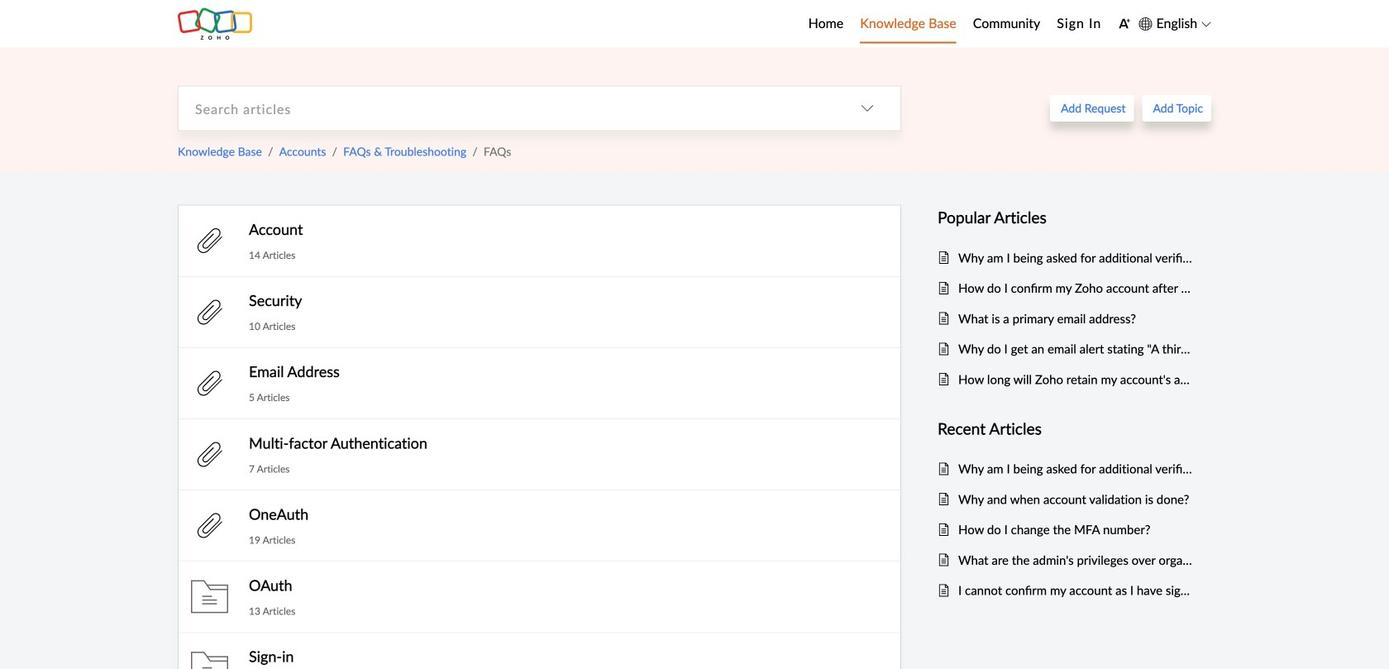 Task type: locate. For each thing, give the bounding box(es) containing it.
2 heading from the top
[[938, 416, 1195, 441]]

1 heading from the top
[[938, 205, 1195, 230]]

choose languages element
[[1139, 12, 1212, 34]]

heading
[[938, 205, 1195, 230], [938, 416, 1195, 441]]

user preference element
[[1119, 11, 1131, 36]]

1 vertical spatial heading
[[938, 416, 1195, 441]]

0 vertical spatial heading
[[938, 205, 1195, 230]]



Task type: describe. For each thing, give the bounding box(es) containing it.
choose category image
[[861, 102, 874, 115]]

user preference image
[[1119, 17, 1131, 30]]

Search articles field
[[179, 87, 835, 130]]

choose category element
[[835, 87, 901, 130]]



Task type: vqa. For each thing, say whether or not it's contained in the screenshot.
"Font size" icon
no



